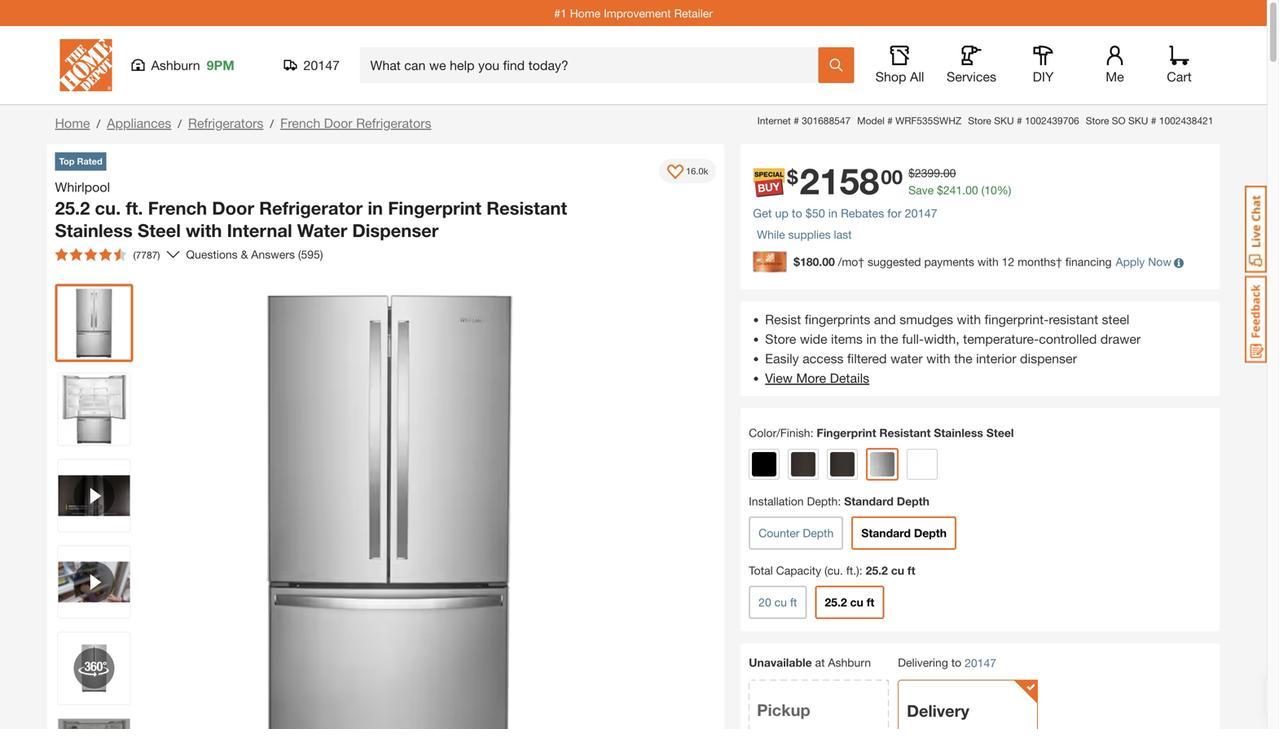 Task type: locate. For each thing, give the bounding box(es) containing it.
0 horizontal spatial 00
[[881, 165, 903, 188]]

20147 inside button
[[304, 57, 340, 73]]

1 sku from the left
[[994, 115, 1014, 126]]

black image
[[752, 452, 777, 477]]

0 horizontal spatial in
[[368, 197, 383, 219]]

now
[[1148, 255, 1172, 269]]

sku right so
[[1129, 115, 1149, 126]]

dispenser
[[352, 220, 439, 241]]

delivering
[[898, 656, 949, 670]]

25.2 down (cu.
[[825, 596, 847, 609]]

1 horizontal spatial 20147
[[905, 207, 938, 220]]

0 horizontal spatial /
[[97, 117, 100, 130]]

fingerprint resistant stainless steel image
[[871, 452, 895, 477]]

1 vertical spatial resistant
[[880, 426, 931, 440]]

1002439706
[[1025, 115, 1080, 126]]

store down the services
[[968, 115, 992, 126]]

home right #1
[[570, 6, 601, 20]]

fingerprint-
[[985, 312, 1049, 327]]

#
[[794, 115, 799, 126], [888, 115, 893, 126], [1017, 115, 1023, 126], [1151, 115, 1157, 126]]

00 left "save" at top right
[[881, 165, 903, 188]]

6231533450001 image
[[58, 546, 130, 618]]

$ 2399 . 00 save $ 241 . 00 ( 10 %)
[[909, 166, 1012, 197]]

$ up "save" at top right
[[909, 166, 915, 180]]

0 horizontal spatial french
[[148, 197, 207, 219]]

2399
[[915, 166, 941, 180]]

depth for standard depth
[[914, 527, 947, 540]]

25.2 down whirlpool
[[55, 197, 90, 219]]

20147 up the french door refrigerators link
[[304, 57, 340, 73]]

2 horizontal spatial 25.2
[[866, 564, 888, 578]]

1 vertical spatial :
[[838, 495, 841, 508]]

last
[[834, 228, 852, 241]]

whirlpool
[[55, 179, 110, 195]]

2 horizontal spatial store
[[1086, 115, 1110, 126]]

0 vertical spatial 25.2
[[55, 197, 90, 219]]

cu for 20 cu ft
[[775, 596, 787, 609]]

1 / from the left
[[97, 117, 100, 130]]

$ for 2158
[[787, 165, 798, 188]]

ft down standard depth button
[[908, 564, 916, 578]]

1 horizontal spatial the
[[954, 351, 973, 366]]

1 vertical spatial stainless
[[934, 426, 984, 440]]

# right model
[[888, 115, 893, 126]]

4 # from the left
[[1151, 115, 1157, 126]]

1 vertical spatial home
[[55, 115, 90, 131]]

1 horizontal spatial ashburn
[[828, 656, 871, 670]]

0 vertical spatial the
[[880, 331, 899, 347]]

fingerprint resistant stainless steel whirlpool french door refrigerators wrf535swhz 40.1 image
[[58, 374, 130, 445]]

: right (cu.
[[860, 564, 863, 578]]

00
[[881, 165, 903, 188], [944, 166, 956, 180], [966, 183, 979, 197]]

with inside whirlpool 25.2 cu. ft. french door refrigerator in fingerprint resistant stainless steel with internal water dispenser
[[186, 220, 222, 241]]

steel down interior
[[987, 426, 1014, 440]]

the
[[880, 331, 899, 347], [954, 351, 973, 366]]

1 horizontal spatial sku
[[1129, 115, 1149, 126]]

answers
[[251, 248, 295, 261]]

. up 241
[[941, 166, 944, 180]]

1 horizontal spatial .
[[963, 183, 966, 197]]

steel up (7787)
[[138, 220, 181, 241]]

00 up 241
[[944, 166, 956, 180]]

depth down white icon
[[914, 527, 947, 540]]

(7787) button
[[48, 242, 167, 268]]

questions
[[186, 248, 238, 261]]

1 vertical spatial standard
[[862, 527, 911, 540]]

standard down 'installation depth : standard depth'
[[862, 527, 911, 540]]

cart
[[1167, 69, 1192, 84]]

store
[[968, 115, 992, 126], [1086, 115, 1110, 126], [765, 331, 797, 347]]

$50
[[806, 207, 825, 220]]

# right internet
[[794, 115, 799, 126]]

0 vertical spatial home
[[570, 6, 601, 20]]

1 horizontal spatial $
[[909, 166, 915, 180]]

diy
[[1033, 69, 1054, 84]]

ft down total capacity (cu. ft.) : 25.2 cu ft
[[867, 596, 875, 609]]

4.5 stars image
[[55, 248, 127, 261]]

1 horizontal spatial cu
[[850, 596, 864, 609]]

in up dispenser at the top left of page
[[368, 197, 383, 219]]

1 horizontal spatial to
[[952, 656, 962, 670]]

/ right home link
[[97, 117, 100, 130]]

0 vertical spatial ashburn
[[151, 57, 200, 73]]

/ right refrigerators link
[[270, 117, 274, 130]]

wide
[[800, 331, 828, 347]]

with left 12
[[978, 255, 999, 269]]

top
[[59, 156, 75, 167]]

$
[[787, 165, 798, 188], [909, 166, 915, 180], [937, 183, 944, 197]]

to
[[792, 207, 803, 220], [952, 656, 962, 670]]

9pm
[[207, 57, 235, 73]]

2 vertical spatial 20147
[[965, 657, 997, 670]]

refrigerators
[[188, 115, 264, 131], [356, 115, 432, 131]]

0 horizontal spatial door
[[212, 197, 254, 219]]

with down width, on the top right
[[927, 351, 951, 366]]

2 vertical spatial :
[[860, 564, 863, 578]]

refrigerator
[[259, 197, 363, 219]]

1 horizontal spatial refrigerators
[[356, 115, 432, 131]]

1 vertical spatial door
[[212, 197, 254, 219]]

2 horizontal spatial /
[[270, 117, 274, 130]]

2 horizontal spatial :
[[860, 564, 863, 578]]

water
[[891, 351, 923, 366]]

drawer
[[1101, 331, 1141, 347]]

$ up up
[[787, 165, 798, 188]]

0 vertical spatial to
[[792, 207, 803, 220]]

0 vertical spatial standard
[[844, 495, 894, 508]]

the down and at the right top of the page
[[880, 331, 899, 347]]

suggested
[[868, 255, 921, 269]]

1002438421
[[1160, 115, 1214, 126]]

25.2 right ft.)
[[866, 564, 888, 578]]

1 horizontal spatial /
[[178, 117, 182, 130]]

resistant
[[1049, 312, 1099, 327]]

# left 1002439706
[[1017, 115, 1023, 126]]

0 horizontal spatial ft
[[790, 596, 797, 609]]

1 horizontal spatial fingerprint
[[817, 426, 877, 440]]

diy button
[[1018, 46, 1070, 85]]

ft
[[908, 564, 916, 578], [790, 596, 797, 609], [867, 596, 875, 609]]

cu down ft.)
[[850, 596, 864, 609]]

whirlpool link
[[55, 177, 117, 197]]

0 horizontal spatial .
[[941, 166, 944, 180]]

stainless up white icon
[[934, 426, 984, 440]]

: up black stainless icon
[[811, 426, 814, 440]]

standard down the fingerprint resistant stainless steel image
[[844, 495, 894, 508]]

1 horizontal spatial steel
[[987, 426, 1014, 440]]

cu
[[891, 564, 905, 578], [775, 596, 787, 609], [850, 596, 864, 609]]

0 horizontal spatial cu
[[775, 596, 787, 609]]

steel
[[138, 220, 181, 241], [987, 426, 1014, 440]]

00 left (
[[966, 183, 979, 197]]

access
[[803, 351, 844, 366]]

1 horizontal spatial door
[[324, 115, 353, 131]]

0 vertical spatial fingerprint
[[388, 197, 482, 219]]

1 refrigerators from the left
[[188, 115, 264, 131]]

1 vertical spatial to
[[952, 656, 962, 670]]

1 horizontal spatial :
[[838, 495, 841, 508]]

fingerprint inside whirlpool 25.2 cu. ft. french door refrigerator in fingerprint resistant stainless steel with internal water dispenser
[[388, 197, 482, 219]]

store left so
[[1086, 115, 1110, 126]]

1 vertical spatial the
[[954, 351, 973, 366]]

door up internal
[[212, 197, 254, 219]]

(
[[982, 183, 985, 197]]

in up filtered on the right of the page
[[867, 331, 877, 347]]

0 horizontal spatial $
[[787, 165, 798, 188]]

french down 20147 button
[[280, 115, 320, 131]]

with up questions
[[186, 220, 222, 241]]

0 vertical spatial stainless
[[55, 220, 133, 241]]

20147 down "save" at top right
[[905, 207, 938, 220]]

details
[[830, 371, 870, 386]]

at
[[815, 656, 825, 670]]

0 horizontal spatial resistant
[[487, 197, 567, 219]]

to left 20147 link
[[952, 656, 962, 670]]

ft.)
[[847, 564, 860, 578]]

white image
[[910, 452, 935, 477]]

wrf535swhz
[[896, 115, 962, 126]]

(cu.
[[825, 564, 843, 578]]

1 horizontal spatial ft
[[867, 596, 875, 609]]

: down fingerprint resistant black stainless image
[[838, 495, 841, 508]]

the home depot logo image
[[60, 39, 112, 91]]

2 horizontal spatial 20147
[[965, 657, 997, 670]]

0 horizontal spatial stainless
[[55, 220, 133, 241]]

fingerprint
[[388, 197, 482, 219], [817, 426, 877, 440]]

25.2
[[55, 197, 90, 219], [866, 564, 888, 578], [825, 596, 847, 609]]

0 vertical spatial resistant
[[487, 197, 567, 219]]

apply now
[[1116, 255, 1172, 269]]

ashburn right at
[[828, 656, 871, 670]]

width,
[[924, 331, 960, 347]]

sku left 1002439706
[[994, 115, 1014, 126]]

appliances
[[107, 115, 171, 131]]

0 horizontal spatial store
[[765, 331, 797, 347]]

services
[[947, 69, 997, 84]]

apply now link
[[1116, 255, 1172, 269]]

1 horizontal spatial resistant
[[880, 426, 931, 440]]

1 horizontal spatial french
[[280, 115, 320, 131]]

0 horizontal spatial refrigerators
[[188, 115, 264, 131]]

. left (
[[963, 183, 966, 197]]

home link
[[55, 115, 90, 131]]

standard depth
[[862, 527, 947, 540]]

25.2 inside button
[[825, 596, 847, 609]]

1 horizontal spatial 25.2
[[825, 596, 847, 609]]

in right the $50
[[829, 207, 838, 220]]

depth
[[807, 495, 838, 508], [897, 495, 930, 508], [803, 527, 834, 540], [914, 527, 947, 540]]

financing
[[1066, 255, 1112, 269]]

1 vertical spatial ashburn
[[828, 656, 871, 670]]

0 horizontal spatial steel
[[138, 220, 181, 241]]

door inside whirlpool 25.2 cu. ft. french door refrigerator in fingerprint resistant stainless steel with internal water dispenser
[[212, 197, 254, 219]]

while supplies last
[[757, 228, 852, 241]]

2 # from the left
[[888, 115, 893, 126]]

ft right 20
[[790, 596, 797, 609]]

view more details link
[[765, 371, 870, 386]]

stainless up 4.5 stars image
[[55, 220, 133, 241]]

(595)
[[298, 248, 323, 261]]

# left 1002438421
[[1151, 115, 1157, 126]]

standard
[[844, 495, 894, 508], [862, 527, 911, 540]]

french right the ft.
[[148, 197, 207, 219]]

/ right appliances link
[[178, 117, 182, 130]]

ashburn left 9pm at the left of page
[[151, 57, 200, 73]]

20147 up the delivery button
[[965, 657, 997, 670]]

cu down standard depth button
[[891, 564, 905, 578]]

1 horizontal spatial home
[[570, 6, 601, 20]]

0 horizontal spatial fingerprint
[[388, 197, 482, 219]]

door down 20147 button
[[324, 115, 353, 131]]

home up top
[[55, 115, 90, 131]]

the down width, on the top right
[[954, 351, 973, 366]]

depth up counter depth
[[807, 495, 838, 508]]

black stainless image
[[792, 452, 816, 477]]

0 horizontal spatial to
[[792, 207, 803, 220]]

0 vertical spatial 20147
[[304, 57, 340, 73]]

1 vertical spatial 20147
[[905, 207, 938, 220]]

pickup button
[[749, 680, 889, 729]]

0 horizontal spatial sku
[[994, 115, 1014, 126]]

depth down 'installation depth : standard depth'
[[803, 527, 834, 540]]

0 vertical spatial .
[[941, 166, 944, 180]]

.
[[941, 166, 944, 180], [963, 183, 966, 197]]

get up to $50 in  rebates for 20147
[[753, 207, 938, 220]]

resistant inside whirlpool 25.2 cu. ft. french door refrigerator in fingerprint resistant stainless steel with internal water dispenser
[[487, 197, 567, 219]]

sku
[[994, 115, 1014, 126], [1129, 115, 1149, 126]]

up
[[775, 207, 789, 220]]

$ right "save" at top right
[[937, 183, 944, 197]]

to right up
[[792, 207, 803, 220]]

fingerprint up dispenser at the top left of page
[[388, 197, 482, 219]]

store up easily
[[765, 331, 797, 347]]

0 vertical spatial steel
[[138, 220, 181, 241]]

0 horizontal spatial the
[[880, 331, 899, 347]]

2 sku from the left
[[1129, 115, 1149, 126]]

$ inside "$ 2158 00"
[[787, 165, 798, 188]]

with up width, on the top right
[[957, 312, 981, 327]]

$180.00 /mo† suggested payments with 12 months† financing
[[794, 255, 1112, 269]]

french
[[280, 115, 320, 131], [148, 197, 207, 219]]

0 vertical spatial :
[[811, 426, 814, 440]]

1 vertical spatial french
[[148, 197, 207, 219]]

fingerprint up fingerprint resistant black stainless image
[[817, 426, 877, 440]]

depth up standard depth
[[897, 495, 930, 508]]

improvement
[[604, 6, 671, 20]]

2 horizontal spatial in
[[867, 331, 877, 347]]

ft for 20 cu ft
[[790, 596, 797, 609]]

2 vertical spatial 25.2
[[825, 596, 847, 609]]

store inside the resist fingerprints and smudges with fingerprint-resistant steel store wide items in the full-width, temperature-controlled drawer easily access filtered water with the interior dispenser view more details
[[765, 331, 797, 347]]

0 vertical spatial door
[[324, 115, 353, 131]]

0 horizontal spatial 25.2
[[55, 197, 90, 219]]

0 horizontal spatial 20147
[[304, 57, 340, 73]]

6026414162001 image
[[58, 460, 130, 532]]

cu right 20
[[775, 596, 787, 609]]



Task type: vqa. For each thing, say whether or not it's contained in the screenshot.
bottommost Steel
yes



Task type: describe. For each thing, give the bounding box(es) containing it.
shop all button
[[874, 46, 926, 85]]

display image
[[668, 165, 684, 181]]

1 vertical spatial .
[[963, 183, 966, 197]]

25.2 inside whirlpool 25.2 cu. ft. french door refrigerator in fingerprint resistant stainless steel with internal water dispenser
[[55, 197, 90, 219]]

internet
[[758, 115, 791, 126]]

3 # from the left
[[1017, 115, 1023, 126]]

counter
[[759, 527, 800, 540]]

0 horizontal spatial home
[[55, 115, 90, 131]]

&
[[241, 248, 248, 261]]

unavailable at ashburn
[[749, 656, 871, 670]]

unavailable
[[749, 656, 812, 670]]

20 cu ft button
[[749, 586, 807, 620]]

301688547_s01 image
[[58, 633, 130, 705]]

ft.
[[126, 197, 143, 219]]

supplies
[[789, 228, 831, 241]]

while supplies last button
[[757, 226, 852, 243]]

16.0k button
[[659, 159, 717, 183]]

easily
[[765, 351, 799, 366]]

12
[[1002, 255, 1015, 269]]

0 horizontal spatial ashburn
[[151, 57, 200, 73]]

in inside the resist fingerprints and smudges with fingerprint-resistant steel store wide items in the full-width, temperature-controlled drawer easily access filtered water with the interior dispenser view more details
[[867, 331, 877, 347]]

shop all
[[876, 69, 925, 84]]

installation
[[749, 495, 804, 508]]

2 horizontal spatial 00
[[966, 183, 979, 197]]

(7787)
[[133, 249, 160, 261]]

2 horizontal spatial $
[[937, 183, 944, 197]]

get
[[753, 207, 772, 220]]

french inside whirlpool 25.2 cu. ft. french door refrigerator in fingerprint resistant stainless steel with internal water dispenser
[[148, 197, 207, 219]]

2 horizontal spatial cu
[[891, 564, 905, 578]]

$ for 2399
[[909, 166, 915, 180]]

ashburn 9pm
[[151, 57, 235, 73]]

$ 2158 00
[[787, 159, 903, 202]]

appliances link
[[107, 115, 171, 131]]

more
[[797, 371, 827, 386]]

to inside delivering to 20147
[[952, 656, 962, 670]]

depth for installation depth : standard depth
[[807, 495, 838, 508]]

0 horizontal spatial :
[[811, 426, 814, 440]]

1 horizontal spatial stainless
[[934, 426, 984, 440]]

retailer
[[674, 6, 713, 20]]

items
[[831, 331, 863, 347]]

months†
[[1018, 255, 1063, 269]]

feedback link image
[[1245, 275, 1267, 363]]

rated
[[77, 156, 102, 167]]

color/finish : fingerprint resistant stainless steel
[[749, 426, 1014, 440]]

so
[[1112, 115, 1126, 126]]

top rated
[[59, 156, 102, 167]]

controlled
[[1039, 331, 1097, 347]]

steel inside whirlpool 25.2 cu. ft. french door refrigerator in fingerprint resistant stainless steel with internal water dispenser
[[138, 220, 181, 241]]

20147 link
[[965, 655, 997, 672]]

for
[[888, 207, 902, 220]]

installation depth : standard depth
[[749, 495, 930, 508]]

questions & answers (595)
[[186, 248, 323, 261]]

1 horizontal spatial 00
[[944, 166, 956, 180]]

total
[[749, 564, 773, 578]]

save
[[909, 183, 934, 197]]

cu for 25.2 cu ft
[[850, 596, 864, 609]]

2 refrigerators from the left
[[356, 115, 432, 131]]

241
[[944, 183, 963, 197]]

20147 inside delivering to 20147
[[965, 657, 997, 670]]

1 # from the left
[[794, 115, 799, 126]]

#1 home improvement retailer
[[554, 6, 713, 20]]

stainless inside whirlpool 25.2 cu. ft. french door refrigerator in fingerprint resistant stainless steel with internal water dispenser
[[55, 220, 133, 241]]

fingerprint resistant stainless steel whirlpool french door refrigerators wrf535swhz a0.2 image
[[58, 719, 130, 729]]

standard depth button
[[852, 517, 957, 550]]

0 vertical spatial french
[[280, 115, 320, 131]]

steel
[[1102, 312, 1130, 327]]

20 cu ft
[[759, 596, 797, 609]]

1 horizontal spatial in
[[829, 207, 838, 220]]

full-
[[902, 331, 924, 347]]

model
[[858, 115, 885, 126]]

all
[[910, 69, 925, 84]]

1 horizontal spatial store
[[968, 115, 992, 126]]

pickup
[[757, 701, 811, 720]]

3 / from the left
[[270, 117, 274, 130]]

capacity
[[776, 564, 822, 578]]

and
[[874, 312, 896, 327]]

What can we help you find today? search field
[[370, 48, 818, 82]]

1 vertical spatial steel
[[987, 426, 1014, 440]]

apply
[[1116, 255, 1145, 269]]

2158
[[800, 159, 880, 202]]

counter depth
[[759, 527, 834, 540]]

interior
[[976, 351, 1017, 366]]

00 inside "$ 2158 00"
[[881, 165, 903, 188]]

resist fingerprints and smudges with fingerprint-resistant steel store wide items in the full-width, temperature-controlled drawer easily access filtered water with the interior dispenser view more details
[[765, 312, 1141, 386]]

whirlpool 25.2 cu. ft. french door refrigerator in fingerprint resistant stainless steel with internal water dispenser
[[55, 179, 567, 241]]

shop
[[876, 69, 907, 84]]

live chat image
[[1245, 186, 1267, 273]]

cart link
[[1162, 46, 1198, 85]]

resist
[[765, 312, 801, 327]]

#1
[[554, 6, 567, 20]]

temperature-
[[963, 331, 1039, 347]]

1 vertical spatial fingerprint
[[817, 426, 877, 440]]

view
[[765, 371, 793, 386]]

10
[[985, 183, 997, 197]]

fingerprints
[[805, 312, 871, 327]]

ft for 25.2 cu ft
[[867, 596, 875, 609]]

fingerprint resistant stainless steel whirlpool french door refrigerators wrf535swhz 64.0 image
[[58, 287, 130, 359]]

standard inside button
[[862, 527, 911, 540]]

2 horizontal spatial ft
[[908, 564, 916, 578]]

25.2 cu ft button
[[815, 586, 885, 620]]

delivering to 20147
[[898, 656, 997, 670]]

water
[[297, 220, 347, 241]]

in inside whirlpool 25.2 cu. ft. french door refrigerator in fingerprint resistant stainless steel with internal water dispenser
[[368, 197, 383, 219]]

color/finish
[[749, 426, 811, 440]]

filtered
[[848, 351, 887, 366]]

me
[[1106, 69, 1125, 84]]

payments
[[925, 255, 975, 269]]

16.0k
[[686, 166, 708, 176]]

internal
[[227, 220, 292, 241]]

25.2 cu ft
[[825, 596, 875, 609]]

apply now image
[[753, 251, 794, 273]]

depth for counter depth
[[803, 527, 834, 540]]

fingerprint resistant black stainless image
[[831, 452, 855, 477]]

refrigerators link
[[188, 115, 264, 131]]

2 / from the left
[[178, 117, 182, 130]]

total capacity (cu. ft.) : 25.2 cu ft
[[749, 564, 916, 578]]

1 vertical spatial 25.2
[[866, 564, 888, 578]]

dispenser
[[1020, 351, 1077, 366]]

%)
[[997, 183, 1012, 197]]

me button
[[1089, 46, 1141, 85]]



